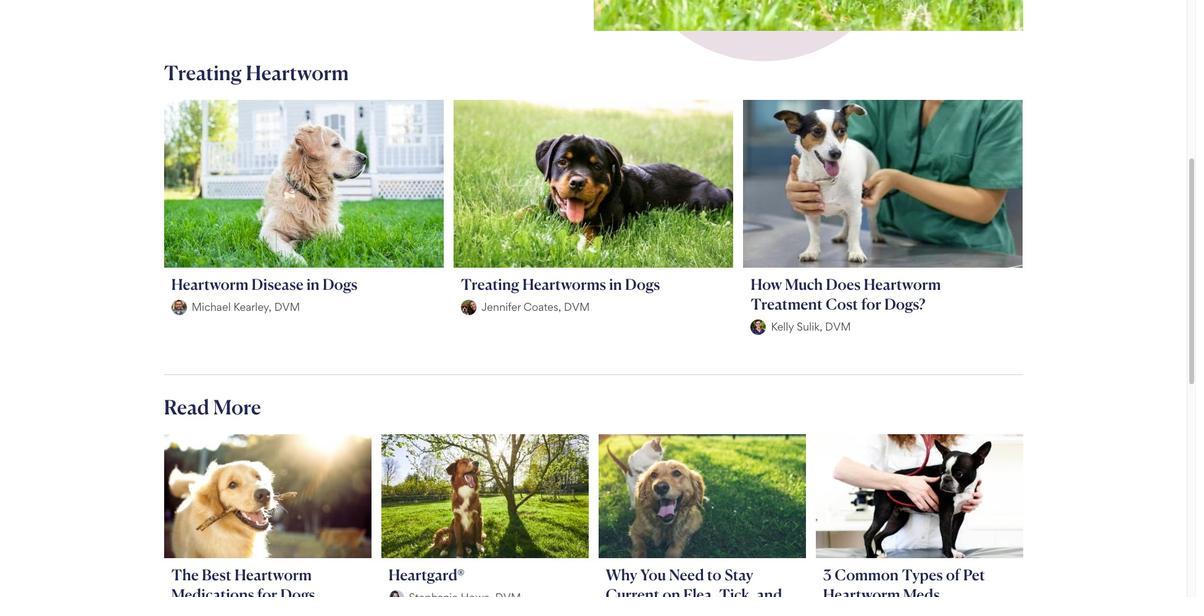 Task type: vqa. For each thing, say whether or not it's contained in the screenshot.
The Dic
no



Task type: locate. For each thing, give the bounding box(es) containing it.
dvm down the heartworms
[[564, 301, 590, 314]]

2 horizontal spatial by image
[[751, 319, 766, 335]]

the
[[171, 566, 199, 584]]

read
[[164, 395, 209, 419]]

heartworms
[[522, 275, 606, 294]]

dogs
[[323, 275, 357, 294], [625, 275, 660, 294], [280, 586, 315, 597]]

0 horizontal spatial dogs
[[280, 586, 315, 597]]

by image for how much does heartworm treatment cost for dogs?
[[751, 319, 766, 335]]

1 vertical spatial treating
[[461, 275, 519, 294]]

in right the heartworms
[[609, 275, 622, 294]]

0 vertical spatial for
[[861, 295, 881, 313]]

0 horizontal spatial in
[[307, 275, 320, 294]]

why you need to stay current on flea, tick, an
[[606, 566, 782, 597]]

more
[[213, 395, 261, 419]]

in right 'disease' at the left top of page
[[307, 275, 320, 294]]

cost
[[826, 295, 858, 313]]

1 in from the left
[[307, 275, 320, 294]]

in
[[307, 275, 320, 294], [609, 275, 622, 294]]

coates,
[[524, 301, 561, 314]]

3 common types of pet heartworm meds
[[823, 566, 985, 597]]

sulik,
[[797, 320, 822, 333]]

in for disease
[[307, 275, 320, 294]]

0 horizontal spatial by image
[[171, 300, 187, 315]]

2 horizontal spatial dvm
[[825, 320, 851, 333]]

dvm down 'disease' at the left top of page
[[274, 301, 300, 314]]

flea,
[[683, 586, 716, 597]]

much
[[785, 275, 823, 294]]

treating
[[164, 61, 242, 85], [461, 275, 519, 294]]

jennifer
[[481, 301, 521, 314]]

current
[[606, 586, 659, 597]]

1 horizontal spatial for
[[861, 295, 881, 313]]

treatment
[[751, 295, 823, 313]]

in for heartworms
[[609, 275, 622, 294]]

2 horizontal spatial dogs
[[625, 275, 660, 294]]

0 horizontal spatial treating
[[164, 61, 242, 85]]

by image left kelly
[[751, 319, 766, 335]]

by image left jennifer
[[461, 300, 476, 315]]

for right medications
[[257, 586, 277, 597]]

does
[[826, 275, 861, 294]]

pet
[[963, 566, 985, 584]]

heartworm inside 3 common types of pet heartworm meds
[[823, 586, 900, 597]]

0 vertical spatial treating
[[164, 61, 242, 85]]

1 horizontal spatial by image
[[461, 300, 476, 315]]

for
[[861, 295, 881, 313], [257, 586, 277, 597]]

michael kearley, dvm
[[192, 301, 300, 314]]

dvm for much
[[825, 320, 851, 333]]

for right the cost
[[861, 295, 881, 313]]

1 horizontal spatial dogs
[[323, 275, 357, 294]]

1 horizontal spatial dvm
[[564, 301, 590, 314]]

of
[[946, 566, 960, 584]]

2 in from the left
[[609, 275, 622, 294]]

1 horizontal spatial in
[[609, 275, 622, 294]]

stay
[[725, 566, 753, 584]]

dvm
[[274, 301, 300, 314], [564, 301, 590, 314], [825, 320, 851, 333]]

1 horizontal spatial treating
[[461, 275, 519, 294]]

meds
[[903, 586, 940, 597]]

heartworm inside the best heartworm medications for dogs
[[234, 566, 312, 584]]

dvm down the cost
[[825, 320, 851, 333]]

read more
[[164, 395, 261, 419]]

1 vertical spatial for
[[257, 586, 277, 597]]

0 horizontal spatial for
[[257, 586, 277, 597]]

kearley,
[[233, 301, 272, 314]]

0 horizontal spatial dvm
[[274, 301, 300, 314]]

common
[[835, 566, 899, 584]]

how much does heartworm treatment cost for dogs?
[[751, 275, 941, 313]]

heartworm
[[246, 61, 349, 85], [171, 275, 248, 294], [864, 275, 941, 294], [234, 566, 312, 584], [823, 586, 900, 597]]

by image
[[171, 300, 187, 315], [461, 300, 476, 315], [751, 319, 766, 335]]

by image left michael
[[171, 300, 187, 315]]



Task type: describe. For each thing, give the bounding box(es) containing it.
heartworm disease in dogs
[[171, 275, 357, 294]]

kelly
[[771, 320, 794, 333]]

why you need to stay current on flea, tick, an link
[[593, 434, 811, 597]]

small dog running with human image
[[593, 0, 1023, 31]]

dvm for heartworms
[[564, 301, 590, 314]]

on
[[662, 586, 680, 597]]

dogs?
[[884, 295, 925, 313]]

by image for treating heartworms in dogs
[[461, 300, 476, 315]]

why
[[606, 566, 637, 584]]

best
[[202, 566, 231, 584]]

treating for treating heartworm
[[164, 61, 242, 85]]

disease
[[252, 275, 304, 294]]

jennifer coates, dvm
[[481, 301, 590, 314]]

treating heartworms in dogs
[[461, 275, 660, 294]]

dogs inside the best heartworm medications for dogs
[[280, 586, 315, 597]]

heartgard® link
[[376, 434, 593, 597]]

the best heartworm medications for dogs link
[[159, 434, 376, 597]]

heartgard®
[[388, 566, 464, 584]]

for inside how much does heartworm treatment cost for dogs?
[[861, 295, 881, 313]]

3 common types of pet heartworm meds link
[[811, 434, 1028, 597]]

dvm for disease
[[274, 301, 300, 314]]

need
[[669, 566, 704, 584]]

kelly sulik, dvm
[[771, 320, 851, 333]]

how
[[751, 275, 782, 294]]

for inside the best heartworm medications for dogs
[[257, 586, 277, 597]]

by image for heartworm disease in dogs
[[171, 300, 187, 315]]

dogs for treating heartworms in dogs
[[625, 275, 660, 294]]

heartworm inside how much does heartworm treatment cost for dogs?
[[864, 275, 941, 294]]

types
[[902, 566, 943, 584]]

michael
[[192, 301, 231, 314]]

dogs for heartworm disease in dogs
[[323, 275, 357, 294]]

treating heartworm
[[164, 61, 349, 85]]

medications
[[171, 586, 254, 597]]

treating for treating heartworms in dogs
[[461, 275, 519, 294]]

you
[[640, 566, 666, 584]]

tick,
[[719, 586, 753, 597]]

the best heartworm medications for dogs
[[171, 566, 315, 597]]

to
[[707, 566, 721, 584]]

3
[[823, 566, 832, 584]]



